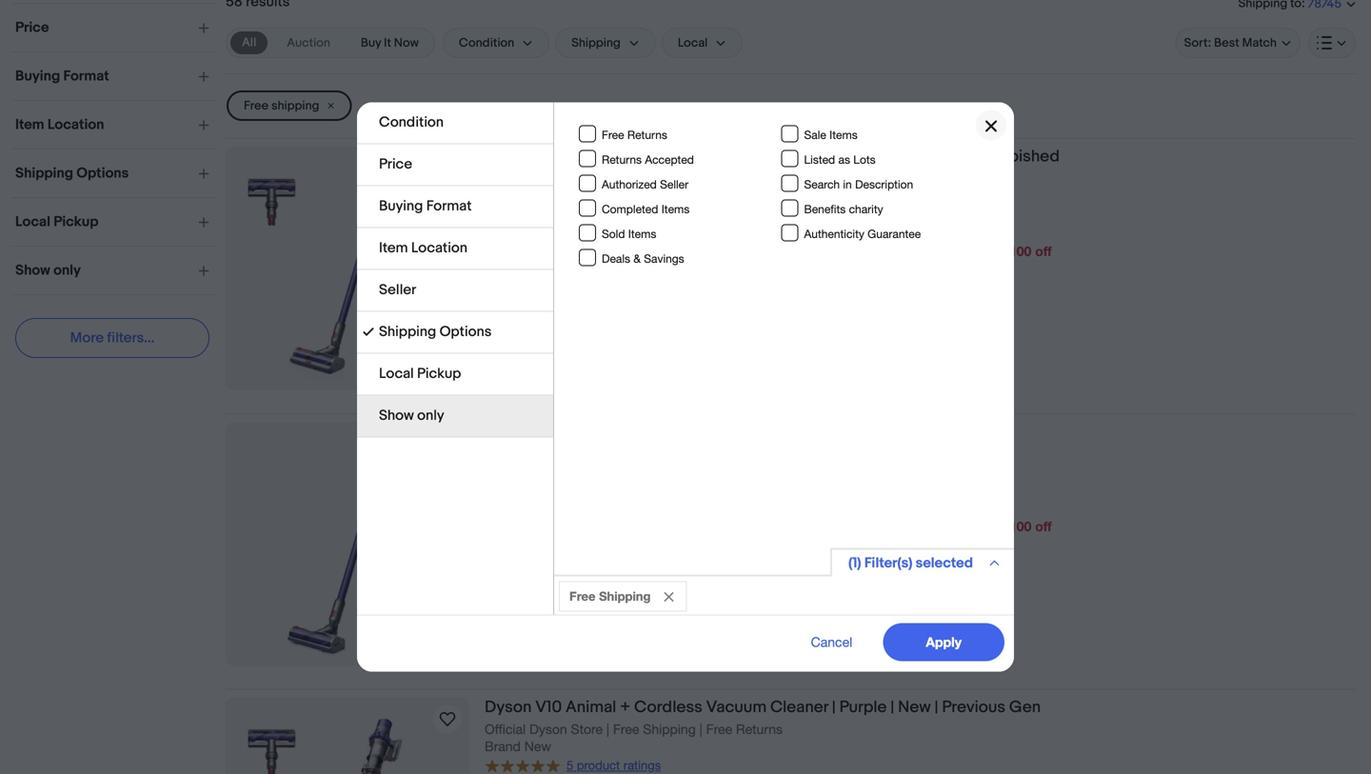 Task type: locate. For each thing, give the bounding box(es) containing it.
vacuum for new
[[706, 698, 767, 718]]

returns up "authorized"
[[602, 153, 642, 166]]

returns down dyson v10 animal cordless vacuum cleaner | purple | refurbished heading
[[643, 446, 690, 462]]

more filters... button
[[15, 318, 210, 358]]

0 vertical spatial purple
[[840, 147, 887, 167]]

accepted
[[645, 153, 694, 166]]

shipping right filter applied icon
[[379, 323, 436, 341]]

0 vertical spatial new
[[898, 698, 931, 718]]

0 vertical spatial v10
[[536, 147, 562, 167]]

buy it now
[[361, 35, 419, 50]]

vacuum inside dyson v10 animal + cordless vacuum cleaner | purple | certified refurbished official dyson store | free returns | free shipping certified - refurbished
[[706, 147, 767, 167]]

+ down free returns
[[620, 147, 631, 167]]

returns inside 'free shipping free returns ebay refurbished 10,000+ sold'
[[515, 324, 556, 339]]

ratings inside 238 product ratings "link"
[[637, 207, 675, 222]]

official right watch dyson v10 animal cordless vacuum cleaner | purple | refurbished image
[[485, 446, 526, 462]]

0 vertical spatial seller
[[660, 177, 689, 191]]

shipping down $549.99
[[515, 580, 566, 596]]

0 vertical spatial cleaner
[[771, 147, 829, 167]]

authenticity guarantee
[[804, 227, 921, 240]]

$100 inside 20% off with coupon. max $100 off $549.99
[[1002, 519, 1032, 534]]

tab list inside dialog
[[357, 102, 553, 438]]

store
[[571, 171, 603, 186], [571, 446, 603, 462], [571, 722, 603, 737]]

with inside 20% off with coupon. max $100 off $549.99
[[886, 519, 913, 534]]

3 store from the top
[[571, 722, 603, 737]]

2 max from the top
[[972, 519, 999, 534]]

1 vertical spatial +
[[620, 698, 631, 718]]

ratings right 5
[[624, 758, 661, 773]]

1 - from the top
[[539, 188, 544, 204]]

2 with from the top
[[886, 519, 913, 534]]

2 vertical spatial purple
[[840, 698, 887, 718]]

2 coupon. from the top
[[916, 519, 968, 534]]

purple inside dyson v10 animal + cordless vacuum cleaner | purple | certified refurbished official dyson store | free returns | free shipping certified - refurbished
[[840, 147, 887, 167]]

v10 inside the dyson v10 animal + cordless vacuum cleaner | purple | new | previous gen official dyson store | free shipping | free returns brand new
[[536, 698, 562, 718]]

0 vertical spatial cordless
[[634, 147, 703, 167]]

more filters...
[[70, 330, 155, 347]]

items up as
[[830, 128, 858, 141]]

cleaner inside dyson v10 animal + cordless vacuum cleaner | purple | certified refurbished official dyson store | free returns | free shipping certified - refurbished
[[771, 147, 829, 167]]

shipping up 5 product ratings
[[643, 722, 696, 737]]

v10 down 'sold'
[[536, 422, 562, 442]]

0 horizontal spatial items
[[628, 227, 657, 240]]

2 animal from the top
[[566, 422, 617, 442]]

official inside the dyson v10 animal + cordless vacuum cleaner | purple | new | previous gen official dyson store | free shipping | free returns brand new
[[485, 722, 526, 737]]

+ inside dyson v10 animal + cordless vacuum cleaner | purple | certified refurbished official dyson store | free returns | free shipping certified - refurbished
[[620, 147, 631, 167]]

product right 5
[[577, 758, 620, 773]]

2 vertical spatial cleaner
[[771, 698, 829, 718]]

1 $284.99 from the top
[[485, 239, 578, 269]]

returns inside the dyson v10 animal + cordless vacuum cleaner | purple | new | previous gen official dyson store | free shipping | free returns brand new
[[736, 722, 783, 737]]

cleaner
[[771, 147, 829, 167], [756, 422, 815, 442], [771, 698, 829, 718]]

2 $284.99 from the top
[[485, 515, 578, 544]]

0 vertical spatial $284.99
[[485, 239, 578, 269]]

location
[[411, 240, 468, 257]]

1 vertical spatial 20%
[[834, 519, 862, 534]]

shipping up ebay refurbished text box
[[515, 305, 566, 320]]

free
[[244, 98, 269, 113], [602, 128, 624, 141], [613, 171, 640, 186], [700, 171, 726, 186], [485, 305, 511, 320], [485, 324, 511, 339], [613, 446, 640, 462], [700, 446, 726, 462], [485, 580, 511, 596], [570, 589, 596, 604], [485, 599, 511, 615], [613, 722, 640, 737], [706, 722, 733, 737]]

2 20% from the top
[[834, 519, 862, 534]]

1 vertical spatial vacuum
[[692, 422, 753, 442]]

certified
[[898, 147, 966, 167], [485, 188, 535, 204], [485, 463, 535, 479]]

-
[[539, 188, 544, 204], [539, 463, 544, 479]]

official up 238 product ratings "link"
[[485, 171, 526, 186]]

2 vertical spatial official
[[485, 722, 526, 737]]

shipping down dyson v10 animal + cordless vacuum cleaner | purple | certified refurbished heading
[[730, 171, 783, 186]]

2 vertical spatial v10
[[536, 698, 562, 718]]

0 vertical spatial +
[[620, 147, 631, 167]]

1 vertical spatial $284.99
[[485, 515, 578, 544]]

1 with from the top
[[886, 243, 913, 259]]

animal up "authorized"
[[566, 147, 617, 167]]

v10
[[536, 147, 562, 167], [536, 422, 562, 442], [536, 698, 562, 718]]

cordless for previous
[[634, 698, 703, 718]]

ratings
[[637, 207, 675, 222], [624, 758, 661, 773]]

(1) filter(s) selected button
[[831, 548, 1015, 577]]

1 vertical spatial ratings
[[624, 758, 661, 773]]

with down guarantee on the right of the page
[[886, 243, 913, 259]]

0 vertical spatial official
[[485, 171, 526, 186]]

0 vertical spatial animal
[[566, 147, 617, 167]]

10,000+
[[485, 362, 534, 377]]

0 vertical spatial 20%
[[834, 243, 862, 259]]

animal down ebay refurbished text box
[[566, 422, 617, 442]]

cordless inside dyson v10 animal + cordless vacuum cleaner | purple | certified refurbished official dyson store | free returns | free shipping certified - refurbished
[[634, 147, 703, 167]]

2 vertical spatial items
[[628, 227, 657, 240]]

vacuum inside the dyson v10 animal + cordless vacuum cleaner | purple | new | previous gen official dyson store | free shipping | free returns brand new
[[706, 698, 767, 718]]

seller
[[660, 177, 689, 191], [379, 281, 416, 299]]

2 returns from the top
[[515, 599, 556, 615]]

1 vertical spatial -
[[539, 463, 544, 479]]

shipping for free shipping free returns
[[515, 580, 566, 596]]

v10 inside dyson v10 animal + cordless vacuum cleaner | purple | certified refurbished official dyson store | free returns | free shipping certified - refurbished
[[536, 147, 562, 167]]

0 vertical spatial max
[[972, 243, 999, 259]]

1 vertical spatial seller
[[379, 281, 416, 299]]

$100 inside 20% off with coupon. max $100 off list price: $599.99 53% off
[[1002, 243, 1032, 259]]

ratings down authorized seller
[[637, 207, 675, 222]]

2 vertical spatial vacuum
[[706, 698, 767, 718]]

1 vertical spatial v10
[[536, 422, 562, 442]]

0 vertical spatial ratings
[[637, 207, 675, 222]]

3 official from the top
[[485, 722, 526, 737]]

v10 for dyson v10 animal + cordless vacuum cleaner | purple | certified refurbished
[[536, 147, 562, 167]]

1 v10 from the top
[[536, 147, 562, 167]]

returns
[[628, 128, 668, 141], [602, 153, 642, 166], [643, 171, 690, 186], [643, 446, 690, 462], [736, 722, 783, 737]]

product inside "link"
[[591, 207, 634, 222]]

1 vertical spatial cleaner
[[756, 422, 815, 442]]

animal inside dyson v10 animal + cordless vacuum cleaner | purple | certified refurbished official dyson store | free returns | free shipping certified - refurbished
[[566, 147, 617, 167]]

new right the brand at bottom
[[525, 739, 552, 755]]

returns for free shipping free returns ebay refurbished 10,000+ sold
[[515, 324, 556, 339]]

filter applied image
[[363, 326, 374, 338]]

official up the brand at bottom
[[485, 722, 526, 737]]

238 product ratings link
[[485, 206, 675, 223]]

1 max from the top
[[972, 243, 999, 259]]

store inside dyson v10 animal + cordless vacuum cleaner | purple | certified refurbished official dyson store | free returns | free shipping certified - refurbished
[[571, 171, 603, 186]]

official inside the dyson v10 animal cordless vacuum cleaner | purple | refurbished official dyson store | free returns | free shipping certified - refurbished
[[485, 446, 526, 462]]

items
[[830, 128, 858, 141], [662, 202, 690, 216], [628, 227, 657, 240]]

1 vertical spatial official
[[485, 446, 526, 462]]

20%
[[834, 243, 862, 259], [834, 519, 862, 534]]

2 vertical spatial animal
[[566, 698, 617, 718]]

max inside 20% off with coupon. max $100 off $549.99
[[972, 519, 999, 534]]

max inside 20% off with coupon. max $100 off list price: $599.99 53% off
[[972, 243, 999, 259]]

shipping inside the dyson v10 animal cordless vacuum cleaner | purple | refurbished official dyson store | free returns | free shipping certified - refurbished
[[730, 446, 783, 462]]

cordless inside the dyson v10 animal + cordless vacuum cleaner | purple | new | previous gen official dyson store | free shipping | free returns brand new
[[634, 698, 703, 718]]

dyson v10 animal + cordless vacuum cleaner | purple | certified refurbished heading
[[485, 147, 1060, 167]]

returns
[[515, 324, 556, 339], [515, 599, 556, 615]]

1 vertical spatial $100
[[1002, 519, 1032, 534]]

v10 up the 5 product ratings link at bottom
[[536, 698, 562, 718]]

buy it now link
[[350, 31, 430, 54]]

1 vertical spatial with
[[886, 519, 913, 534]]

shipping for free shipping free returns ebay refurbished 10,000+ sold
[[515, 305, 566, 320]]

returns down dyson v10 animal + cordless vacuum cleaner | purple | new | previous gen heading
[[736, 722, 783, 737]]

shipping inside shipping options tab
[[379, 323, 436, 341]]

20% up dysonofficial
[[834, 519, 862, 534]]

search
[[804, 177, 840, 191]]

returns down $549.99
[[515, 599, 556, 615]]

1 vertical spatial new
[[525, 739, 552, 755]]

shipping inside dyson v10 animal + cordless vacuum cleaner | purple | certified refurbished official dyson store | free returns | free shipping certified - refurbished
[[730, 171, 783, 186]]

coupon. inside 20% off with coupon. max $100 off list price: $599.99 53% off
[[916, 243, 968, 259]]

dyson v10 animal + cordless vacuum cleaner | purple | new | previous gen heading
[[485, 698, 1041, 718]]

dyson up 238 product ratings "link"
[[485, 147, 532, 167]]

with inside 20% off with coupon. max $100 off list price: $599.99 53% off
[[886, 243, 913, 259]]

0 vertical spatial returns
[[515, 324, 556, 339]]

3 animal from the top
[[566, 698, 617, 718]]

max for 20% off with coupon. max $100 off list price: $599.99 53% off
[[972, 243, 999, 259]]

$284.99 up free shipping free returns
[[485, 515, 578, 544]]

returns down accepted
[[643, 171, 690, 186]]

off
[[865, 243, 882, 259], [1036, 243, 1052, 259], [634, 267, 651, 282], [865, 519, 882, 534], [1036, 519, 1052, 534]]

shipping down dyson v10 animal cordless vacuum cleaner | purple | refurbished heading
[[730, 446, 783, 462]]

tab list containing condition
[[357, 102, 553, 438]]

max
[[972, 243, 999, 259], [972, 519, 999, 534]]

it
[[384, 35, 391, 50]]

animal up the 5 product ratings link at bottom
[[566, 698, 617, 718]]

refurbished inside 'free shipping free returns ebay refurbished 10,000+ sold'
[[538, 343, 616, 358]]

+
[[620, 147, 631, 167], [620, 698, 631, 718]]

condition
[[379, 114, 444, 131]]

2 v10 from the top
[[536, 422, 562, 442]]

price:
[[510, 267, 543, 282]]

animal
[[566, 147, 617, 167], [566, 422, 617, 442], [566, 698, 617, 718]]

shipping left remove filter - shipping options - free shipping icon
[[599, 589, 651, 604]]

shipping
[[730, 171, 783, 186], [379, 323, 436, 341], [730, 446, 783, 462], [599, 589, 651, 604], [643, 722, 696, 737]]

eBay Refurbished text field
[[485, 341, 616, 360]]

dyson v10 animal + cordless vacuum cleaner | purple | certified refurbished link
[[485, 147, 1356, 170]]

20% inside 20% off with coupon. max $100 off $549.99
[[834, 519, 862, 534]]

1 vertical spatial returns
[[515, 599, 556, 615]]

20% down authenticity
[[834, 243, 862, 259]]

new
[[898, 698, 931, 718], [525, 739, 552, 755]]

returns inside free shipping free returns
[[515, 599, 556, 615]]

0 vertical spatial items
[[830, 128, 858, 141]]

1 horizontal spatial seller
[[660, 177, 689, 191]]

+ up 5 product ratings
[[620, 698, 631, 718]]

0 vertical spatial vacuum
[[706, 147, 767, 167]]

2 vertical spatial cordless
[[634, 698, 703, 718]]

1 vertical spatial max
[[972, 519, 999, 534]]

1 store from the top
[[571, 171, 603, 186]]

1 returns from the top
[[515, 324, 556, 339]]

1 official from the top
[[485, 171, 526, 186]]

apply
[[926, 634, 962, 650]]

seller down item
[[379, 281, 416, 299]]

1 vertical spatial purple
[[826, 422, 873, 442]]

238 product ratings
[[567, 207, 675, 222]]

dialog containing condition
[[0, 0, 1372, 774]]

more
[[70, 330, 104, 347]]

product up sold
[[591, 207, 634, 222]]

dyson v10 animal + cordless vacuum cleaner | purple | new | previous gen official dyson store | free shipping | free returns brand new
[[485, 698, 1041, 755]]

local
[[379, 365, 414, 382]]

dyson up 238
[[530, 171, 567, 186]]

vacuum inside the dyson v10 animal cordless vacuum cleaner | purple | refurbished official dyson store | free returns | free shipping certified - refurbished
[[692, 422, 753, 442]]

returns up returns accepted
[[628, 128, 668, 141]]

coupon. up (96,500)
[[916, 519, 968, 534]]

returns up ebay refurbished text box
[[515, 324, 556, 339]]

1 vertical spatial items
[[662, 202, 690, 216]]

0 vertical spatial $100
[[1002, 243, 1032, 259]]

v10 up 238 product ratings "link"
[[536, 147, 562, 167]]

+ for previous
[[620, 698, 631, 718]]

$284.99 down 238
[[485, 239, 578, 269]]

buying
[[379, 198, 423, 215]]

0 vertical spatial -
[[539, 188, 544, 204]]

2 horizontal spatial items
[[830, 128, 858, 141]]

coupon. down guarantee on the right of the page
[[916, 243, 968, 259]]

product
[[591, 207, 634, 222], [577, 758, 620, 773]]

v10 inside the dyson v10 animal cordless vacuum cleaner | purple | refurbished official dyson store | free returns | free shipping certified - refurbished
[[536, 422, 562, 442]]

items down authorized seller
[[662, 202, 690, 216]]

watch dyson v10 animal cordless vacuum cleaner | purple | refurbished image
[[436, 433, 459, 456]]

2 $100 from the top
[[1002, 519, 1032, 534]]

visit dysonofficial ebay store! image
[[834, 560, 942, 598]]

ratings inside the 5 product ratings link
[[624, 758, 661, 773]]

1 vertical spatial shipping
[[515, 305, 566, 320]]

sold
[[537, 362, 564, 377]]

2 + from the top
[[620, 698, 631, 718]]

dyson v10 animal + cordless vacuum cleaner | purple | certified refurbished official dyson store | free returns | free shipping certified - refurbished
[[485, 147, 1060, 204]]

coupon. inside 20% off with coupon. max $100 off $549.99
[[916, 519, 968, 534]]

authorized
[[602, 177, 657, 191]]

authorized seller
[[602, 177, 689, 191]]

cleaner inside the dyson v10 animal + cordless vacuum cleaner | purple | new | previous gen official dyson store | free shipping | free returns brand new
[[771, 698, 829, 718]]

0 vertical spatial product
[[591, 207, 634, 222]]

0 vertical spatial coupon.
[[916, 243, 968, 259]]

2 official from the top
[[485, 446, 526, 462]]

3 v10 from the top
[[536, 698, 562, 718]]

items up deals & savings
[[628, 227, 657, 240]]

tab list
[[357, 102, 553, 438]]

1 vertical spatial coupon.
[[916, 519, 968, 534]]

1 vertical spatial store
[[571, 446, 603, 462]]

1 animal from the top
[[566, 147, 617, 167]]

certified inside the dyson v10 animal cordless vacuum cleaner | purple | refurbished official dyson store | free returns | free shipping certified - refurbished
[[485, 463, 535, 479]]

1 $100 from the top
[[1002, 243, 1032, 259]]

$100
[[1002, 243, 1032, 259], [1002, 519, 1032, 534]]

only
[[417, 407, 444, 424]]

vacuum
[[706, 147, 767, 167], [692, 422, 753, 442], [706, 698, 767, 718]]

dyson v10 animal cordless vacuum cleaner | purple | refurbished official dyson store | free returns | free shipping certified - refurbished
[[485, 422, 975, 479]]

+ inside the dyson v10 animal + cordless vacuum cleaner | purple | new | previous gen official dyson store | free shipping | free returns brand new
[[620, 698, 631, 718]]

2 vertical spatial store
[[571, 722, 603, 737]]

20% inside 20% off with coupon. max $100 off list price: $599.99 53% off
[[834, 243, 862, 259]]

0 vertical spatial shipping
[[271, 98, 320, 113]]

new left previous
[[898, 698, 931, 718]]

1 vertical spatial animal
[[566, 422, 617, 442]]

cordless
[[634, 147, 703, 167], [620, 422, 689, 442], [634, 698, 703, 718]]

shipping inside 'free shipping free returns ebay refurbished 10,000+ sold'
[[515, 305, 566, 320]]

+ for official
[[620, 147, 631, 167]]

2 vertical spatial shipping
[[515, 580, 566, 596]]

0 vertical spatial with
[[886, 243, 913, 259]]

1 coupon. from the top
[[916, 243, 968, 259]]

0 vertical spatial store
[[571, 171, 603, 186]]

1 vertical spatial cordless
[[620, 422, 689, 442]]

seller down accepted
[[660, 177, 689, 191]]

1 vertical spatial product
[[577, 758, 620, 773]]

animal inside the dyson v10 animal cordless vacuum cleaner | purple | refurbished official dyson store | free returns | free shipping certified - refurbished
[[566, 422, 617, 442]]

1 horizontal spatial items
[[662, 202, 690, 216]]

0 horizontal spatial new
[[525, 739, 552, 755]]

purple
[[840, 147, 887, 167], [826, 422, 873, 442], [840, 698, 887, 718]]

1 + from the top
[[620, 147, 631, 167]]

0 horizontal spatial seller
[[379, 281, 416, 299]]

0 vertical spatial certified
[[898, 147, 966, 167]]

shipping inside free shipping free returns
[[515, 580, 566, 596]]

1 20% from the top
[[834, 243, 862, 259]]

purple inside the dyson v10 animal + cordless vacuum cleaner | purple | new | previous gen official dyson store | free shipping | free returns brand new
[[840, 698, 887, 718]]

2 store from the top
[[571, 446, 603, 462]]

$284.99 for dyson v10 animal + cordless vacuum cleaner | purple | certified refurbished
[[485, 239, 578, 269]]

96.5%
[[963, 542, 1003, 558]]

1 horizontal spatial new
[[898, 698, 931, 718]]

dialog
[[0, 0, 1372, 774]]

with for 20% off with coupon. max $100 off list price: $599.99 53% off
[[886, 243, 913, 259]]

ratings for dyson v10 animal + cordless vacuum cleaner | purple | certified refurbished
[[637, 207, 675, 222]]

search in description
[[804, 177, 914, 191]]

2 vertical spatial certified
[[485, 463, 535, 479]]

filter(s)
[[865, 555, 913, 572]]

2 - from the top
[[539, 463, 544, 479]]

shipping down auction
[[271, 98, 320, 113]]

with up the 'dysonofficial (96,500) 96.5%'
[[886, 519, 913, 534]]

purple inside the dyson v10 animal cordless vacuum cleaner | purple | refurbished official dyson store | free returns | free shipping certified - refurbished
[[826, 422, 873, 442]]



Task type: vqa. For each thing, say whether or not it's contained in the screenshot.
Official Cordless
yes



Task type: describe. For each thing, give the bounding box(es) containing it.
(1)
[[849, 555, 862, 572]]

buy
[[361, 35, 381, 50]]

format
[[427, 198, 472, 215]]

- inside dyson v10 animal + cordless vacuum cleaner | purple | certified refurbished official dyson store | free returns | free shipping certified - refurbished
[[539, 188, 544, 204]]

&
[[634, 252, 641, 265]]

cancel
[[811, 634, 853, 650]]

lots
[[854, 153, 876, 166]]

5 product ratings link
[[485, 757, 661, 774]]

1 vertical spatial certified
[[485, 188, 535, 204]]

shipping options
[[379, 323, 492, 341]]

returns for free shipping free returns
[[515, 599, 556, 615]]

$284.99 for dyson v10 animal cordless vacuum cleaner | purple | refurbished
[[485, 515, 578, 544]]

all link
[[231, 31, 268, 54]]

dysonofficial
[[834, 542, 908, 558]]

dyson down 'sold'
[[530, 446, 567, 462]]

returns inside the dyson v10 animal cordless vacuum cleaner | purple | refurbished official dyson store | free returns | free shipping certified - refurbished
[[643, 446, 690, 462]]

free shipping free returns
[[485, 580, 566, 615]]

items for completed items
[[662, 202, 690, 216]]

guarantee
[[868, 227, 921, 240]]

$549.99
[[547, 542, 595, 558]]

item
[[379, 240, 408, 257]]

remove filter - shipping options - free shipping image
[[664, 593, 674, 602]]

$100 for 20% off with coupon. max $100 off $549.99
[[1002, 519, 1032, 534]]

free shipping
[[244, 98, 320, 113]]

dyson v10 animal + cordless vacuum cleaner | purple | certified refurbished image
[[226, 147, 470, 391]]

All selected text field
[[242, 34, 256, 51]]

gen
[[1010, 698, 1041, 718]]

(96,500)
[[912, 542, 960, 558]]

charity
[[849, 202, 884, 216]]

dysonofficial (96,500) 96.5%
[[834, 542, 1003, 558]]

cleaner for certified
[[771, 147, 829, 167]]

20% for 20% off with coupon. max $100 off $549.99
[[834, 519, 862, 534]]

dyson v10 animal cordless vacuum cleaner | purple | refurbished image
[[226, 422, 470, 666]]

dyson up 5
[[530, 722, 567, 737]]

benefits
[[804, 202, 846, 216]]

dyson v10 animal cordless vacuum cleaner | purple | refurbished heading
[[485, 422, 975, 442]]

sale
[[804, 128, 827, 141]]

store inside the dyson v10 animal cordless vacuum cleaner | purple | refurbished official dyson store | free returns | free shipping certified - refurbished
[[571, 446, 603, 462]]

selected
[[916, 555, 974, 572]]

animal inside the dyson v10 animal + cordless vacuum cleaner | purple | new | previous gen official dyson store | free shipping | free returns brand new
[[566, 698, 617, 718]]

free shipping
[[570, 589, 651, 604]]

free shipping link
[[227, 90, 352, 121]]

benefits charity
[[804, 202, 884, 216]]

shipping for free shipping
[[271, 98, 320, 113]]

53%
[[602, 267, 631, 282]]

dyson v10 animal + cordless vacuum cleaner | purple | new | previous gen image
[[226, 698, 470, 774]]

description
[[855, 177, 914, 191]]

animal for dyson v10 animal cordless vacuum cleaner | purple | refurbished
[[566, 422, 617, 442]]

20% off with coupon. max $100 off list price: $599.99 53% off
[[485, 243, 1052, 282]]

previous
[[942, 698, 1006, 718]]

local pickup
[[379, 365, 461, 382]]

dyson right watch dyson v10 animal cordless vacuum cleaner | purple | refurbished image
[[485, 422, 532, 442]]

vacuum for certified
[[706, 147, 767, 167]]

show only
[[379, 407, 444, 424]]

ebay
[[503, 343, 535, 358]]

cancel button
[[790, 623, 874, 662]]

savings
[[644, 252, 685, 265]]

show
[[379, 407, 414, 424]]

product for dyson v10 animal + cordless vacuum cleaner | purple | certified refurbished
[[591, 207, 634, 222]]

as
[[839, 153, 851, 166]]

all
[[242, 35, 256, 50]]

listed
[[804, 153, 836, 166]]

coupon. for 20% off with coupon. max $100 off list price: $599.99 53% off
[[916, 243, 968, 259]]

20% off with coupon. max $100 off $549.99
[[547, 519, 1052, 558]]

- inside the dyson v10 animal cordless vacuum cleaner | purple | refurbished official dyson store | free returns | free shipping certified - refurbished
[[539, 463, 544, 479]]

price
[[379, 156, 413, 173]]

completed items
[[602, 202, 690, 216]]

$599.99
[[547, 267, 595, 282]]

free returns
[[602, 128, 668, 141]]

sold items
[[602, 227, 657, 240]]

items for sold items
[[628, 227, 657, 240]]

5
[[567, 758, 574, 773]]

purple for certified
[[840, 147, 887, 167]]

listed as lots
[[804, 153, 876, 166]]

filters...
[[107, 330, 155, 347]]

list
[[485, 267, 506, 282]]

item location
[[379, 240, 468, 257]]

deals
[[602, 252, 631, 265]]

seller inside tab list
[[379, 281, 416, 299]]

dyson up the brand at bottom
[[485, 698, 532, 718]]

auction link
[[275, 31, 342, 54]]

watch dyson v10 animal + cordless vacuum cleaner | purple | new | previous gen image
[[436, 708, 459, 731]]

options
[[440, 323, 492, 341]]

dyson v10 animal cordless vacuum cleaner | purple | refurbished link
[[485, 422, 1356, 446]]

deals & savings
[[602, 252, 685, 265]]

completed
[[602, 202, 659, 216]]

buying format
[[379, 198, 472, 215]]

20% for 20% off with coupon. max $100 off list price: $599.99 53% off
[[834, 243, 862, 259]]

brand
[[485, 739, 521, 755]]

5 product ratings
[[567, 758, 661, 773]]

auction
[[287, 35, 330, 50]]

cleaner inside the dyson v10 animal cordless vacuum cleaner | purple | refurbished official dyson store | free returns | free shipping certified - refurbished
[[756, 422, 815, 442]]

authenticity
[[804, 227, 865, 240]]

cordless for official
[[634, 147, 703, 167]]

v10 for dyson v10 animal cordless vacuum cleaner | purple | refurbished
[[536, 422, 562, 442]]

pickup
[[417, 365, 461, 382]]

items for sale items
[[830, 128, 858, 141]]

store inside the dyson v10 animal + cordless vacuum cleaner | purple | new | previous gen official dyson store | free shipping | free returns brand new
[[571, 722, 603, 737]]

sale items
[[804, 128, 858, 141]]

returns accepted
[[602, 153, 694, 166]]

apply button
[[883, 623, 1005, 662]]

in
[[843, 177, 852, 191]]

coupon. for 20% off with coupon. max $100 off $549.99
[[916, 519, 968, 534]]

sold
[[602, 227, 625, 240]]

shipping inside the dyson v10 animal + cordless vacuum cleaner | purple | new | previous gen official dyson store | free shipping | free returns brand new
[[643, 722, 696, 737]]

ratings for dyson v10 animal + cordless vacuum cleaner | purple | new | previous gen
[[624, 758, 661, 773]]

max for 20% off with coupon. max $100 off $549.99
[[972, 519, 999, 534]]

(1) filter(s) selected
[[849, 555, 974, 572]]

shipping options tab
[[357, 312, 553, 354]]

cordless inside the dyson v10 animal cordless vacuum cleaner | purple | refurbished official dyson store | free returns | free shipping certified - refurbished
[[620, 422, 689, 442]]

returns inside dyson v10 animal + cordless vacuum cleaner | purple | certified refurbished official dyson store | free returns | free shipping certified - refurbished
[[643, 171, 690, 186]]

cleaner for new
[[771, 698, 829, 718]]

animal for dyson v10 animal + cordless vacuum cleaner | purple | certified refurbished
[[566, 147, 617, 167]]

free shipping free returns ebay refurbished 10,000+ sold
[[485, 305, 616, 377]]

dyson v10 animal + cordless vacuum cleaner | purple | new | previous gen link
[[485, 698, 1356, 721]]

official inside dyson v10 animal + cordless vacuum cleaner | purple | certified refurbished official dyson store | free returns | free shipping certified - refurbished
[[485, 171, 526, 186]]

$100 for 20% off with coupon. max $100 off list price: $599.99 53% off
[[1002, 243, 1032, 259]]

with for 20% off with coupon. max $100 off $549.99
[[886, 519, 913, 534]]

product for dyson v10 animal + cordless vacuum cleaner | purple | new | previous gen
[[577, 758, 620, 773]]

238
[[567, 207, 587, 222]]

purple for new
[[840, 698, 887, 718]]

now
[[394, 35, 419, 50]]



